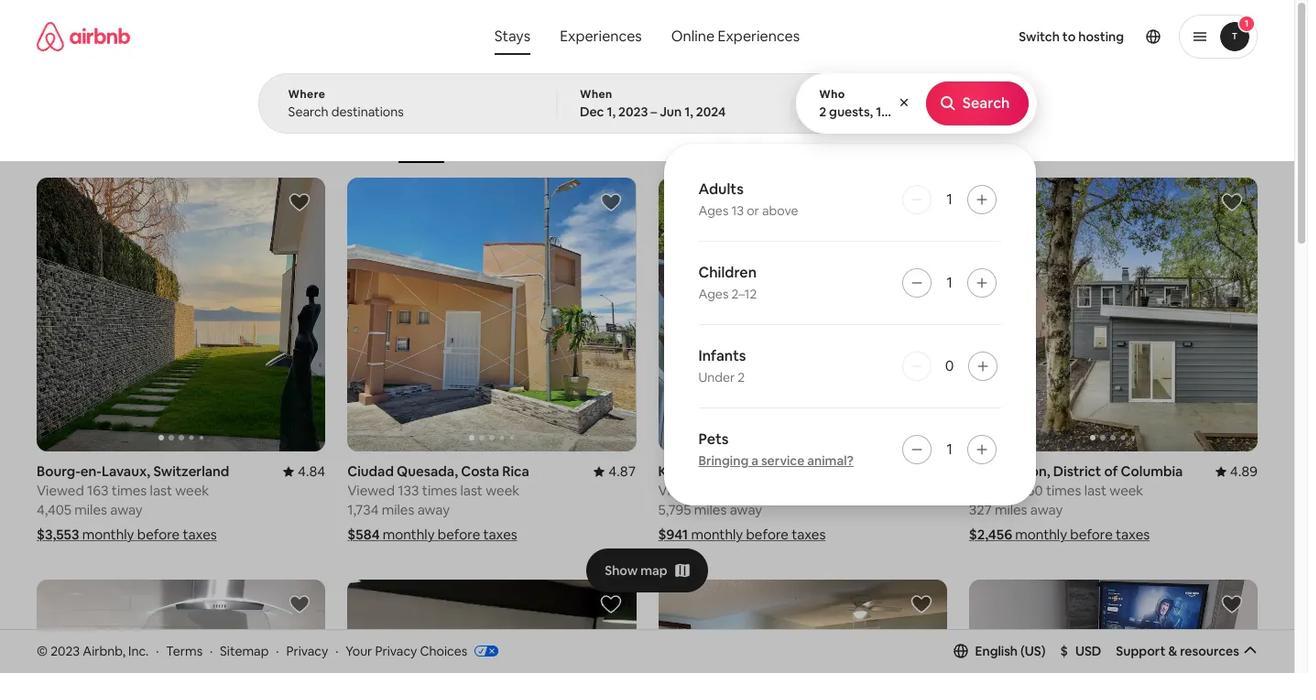 Task type: describe. For each thing, give the bounding box(es) containing it.
rica
[[502, 463, 529, 481]]

1 for pets
[[947, 440, 953, 459]]

1 inside 1 dropdown button
[[1245, 17, 1249, 29]]

4.89
[[1230, 463, 1258, 481]]

add to wishlist: vila madalena, brazil image
[[600, 594, 622, 616]]

konyaaltı,
[[658, 463, 722, 481]]

farms
[[740, 136, 771, 150]]

online experiences link
[[657, 18, 815, 55]]

under
[[699, 369, 735, 386]]

327
[[969, 502, 992, 519]]

last inside konyaaltı, turkey viewed 218 times last week 5,795 miles away $941 monthly before taxes
[[772, 482, 794, 500]]

lakefront
[[650, 136, 700, 150]]

add to wishlist: bourg-en-lavaux, switzerland image
[[289, 191, 311, 213]]

$ usd
[[1061, 643, 1102, 660]]

pets bringing a service animal?
[[699, 430, 854, 469]]

stays button
[[480, 18, 545, 55]]

your privacy choices
[[346, 643, 467, 659]]

add to wishlist: huntsville, alabama image
[[911, 594, 933, 616]]

terms link
[[166, 643, 203, 659]]

0
[[945, 356, 954, 376]]

add to wishlist: norwalk, california image
[[289, 594, 311, 616]]

children
[[699, 263, 757, 282]]

times inside konyaaltı, turkey viewed 218 times last week 5,795 miles away $941 monthly before taxes
[[733, 482, 769, 500]]

show
[[605, 562, 638, 579]]

away inside konyaaltı, turkey viewed 218 times last week 5,795 miles away $941 monthly before taxes
[[730, 502, 762, 519]]

or
[[747, 202, 759, 219]]

1 privacy from the left
[[286, 643, 328, 659]]

add to wishlist: konyaaltı, turkey image
[[911, 191, 933, 213]]

support & resources
[[1116, 643, 1240, 660]]

bourg-en-lavaux, switzerland viewed 163 times last week 4,405 miles away $3,553 monthly before taxes
[[37, 463, 229, 544]]

adults ages 13 or above
[[699, 180, 799, 219]]

show map button
[[587, 548, 708, 592]]

dec
[[580, 104, 604, 120]]

times for 1,734 miles away
[[422, 482, 457, 500]]

online experiences
[[671, 27, 800, 46]]

218
[[709, 482, 730, 500]]

hosting
[[1079, 28, 1124, 45]]

taxes for ciudad quesada, costa rica viewed 133 times last week 1,734 miles away $584 monthly before taxes
[[483, 526, 517, 544]]

week for viewed 133 times last week
[[486, 482, 520, 500]]

1 vertical spatial 2023
[[51, 643, 80, 659]]

airbnb,
[[83, 643, 126, 659]]

ciudad
[[347, 463, 394, 481]]

monthly inside konyaaltı, turkey viewed 218 times last week 5,795 miles away $941 monthly before taxes
[[691, 526, 743, 544]]

experiences inside button
[[560, 27, 642, 46]]

before inside konyaaltı, turkey viewed 218 times last week 5,795 miles away $941 monthly before taxes
[[746, 526, 789, 544]]

away for 1,734 miles away
[[418, 502, 450, 519]]

monthly for $3,553
[[82, 526, 134, 544]]

week for viewed 250 times last week
[[1110, 482, 1144, 500]]

4.87 out of 5 average rating image
[[594, 463, 636, 481]]

support & resources button
[[1116, 643, 1258, 660]]

5,795
[[658, 502, 691, 519]]

4.84
[[298, 463, 326, 481]]

ages for adults
[[699, 202, 729, 219]]

above
[[762, 202, 799, 219]]

a
[[751, 453, 759, 469]]

last for 4,405 miles away
[[150, 482, 172, 500]]

washington,
[[969, 463, 1051, 481]]

$3,553
[[37, 526, 79, 544]]

display total before taxes switch
[[1209, 116, 1242, 138]]

2023 inside when dec 1, 2023 – jun 1, 2024
[[618, 104, 648, 120]]

4.87
[[609, 463, 636, 481]]

miles for 327
[[995, 502, 1028, 519]]

1 1, from the left
[[607, 104, 616, 120]]

when dec 1, 2023 – jun 1, 2024
[[580, 87, 726, 120]]

choices
[[420, 643, 467, 659]]

stays tab panel
[[258, 73, 1109, 506]]

2 privacy from the left
[[375, 643, 417, 659]]

away for 327 miles away
[[1031, 502, 1063, 519]]

english (us)
[[975, 643, 1046, 660]]

4.88 out of 5 average rating image
[[905, 463, 947, 481]]

inc.
[[128, 643, 149, 659]]

miles for 4,405
[[74, 502, 107, 519]]

resources
[[1180, 643, 1240, 660]]

stays
[[495, 27, 531, 46]]

show map
[[605, 562, 668, 579]]

where
[[288, 87, 326, 102]]

ciudad quesada, costa rica viewed 133 times last week 1,734 miles away $584 monthly before taxes
[[347, 463, 529, 544]]

usd
[[1076, 643, 1102, 660]]

switch to hosting link
[[1008, 17, 1135, 56]]

turkey
[[725, 463, 769, 481]]

times for 327 miles away
[[1046, 482, 1082, 500]]

viewed for 327
[[969, 482, 1017, 500]]

1 · from the left
[[156, 643, 159, 659]]

2 · from the left
[[210, 643, 213, 659]]

last for 1,734 miles away
[[460, 482, 483, 500]]

experiences button
[[545, 18, 657, 55]]

(us)
[[1021, 643, 1046, 660]]

week for viewed 163 times last week
[[175, 482, 209, 500]]

add to wishlist: ciudad quesada, costa rica image
[[600, 191, 622, 213]]

viewed inside konyaaltı, turkey viewed 218 times last week 5,795 miles away $941 monthly before taxes
[[658, 482, 706, 500]]

group containing lakefront
[[37, 92, 943, 163]]

washington, district of columbia viewed 250 times last week 327 miles away $2,456 monthly before taxes
[[969, 463, 1183, 544]]

1 for children
[[947, 273, 953, 292]]

your privacy choices link
[[346, 643, 499, 661]]

children ages 2–12
[[699, 263, 757, 302]]

away for 4,405 miles away
[[110, 502, 143, 519]]

costa
[[461, 463, 499, 481]]

add to wishlist: washington, district of columbia image
[[1221, 191, 1243, 213]]



Task type: vqa. For each thing, say whether or not it's contained in the screenshot.
the rightmost the day
no



Task type: locate. For each thing, give the bounding box(es) containing it.
before down the lavaux,
[[137, 526, 180, 544]]

$
[[1061, 643, 1068, 660]]

terms
[[166, 643, 203, 659]]

bourg-
[[37, 463, 80, 481]]

· left 'your'
[[335, 643, 338, 659]]

3 taxes from the left
[[792, 526, 826, 544]]

·
[[156, 643, 159, 659], [210, 643, 213, 659], [276, 643, 279, 659], [335, 643, 338, 659]]

infants
[[699, 346, 746, 366]]

2 ages from the top
[[699, 286, 729, 302]]

times for 4,405 miles away
[[112, 482, 147, 500]]

4 taxes from the left
[[1116, 526, 1150, 544]]

0 horizontal spatial privacy
[[286, 643, 328, 659]]

2 down who
[[819, 104, 827, 120]]

1 vertical spatial ages
[[699, 286, 729, 302]]

experiences up when
[[560, 27, 642, 46]]

4 miles from the left
[[995, 502, 1028, 519]]

2 inside infants under 2
[[738, 369, 745, 386]]

ages inside adults ages 13 or above
[[699, 202, 729, 219]]

1 horizontal spatial experiences
[[718, 27, 800, 46]]

1 vertical spatial 2
[[738, 369, 745, 386]]

viewed up '327'
[[969, 482, 1017, 500]]

castles
[[898, 136, 936, 150]]

1 ages from the top
[[699, 202, 729, 219]]

3 monthly from the left
[[691, 526, 743, 544]]

monthly inside bourg-en-lavaux, switzerland viewed 163 times last week 4,405 miles away $3,553 monthly before taxes
[[82, 526, 134, 544]]

taxes down switzerland
[[183, 526, 217, 544]]

times
[[112, 482, 147, 500], [422, 482, 457, 500], [733, 482, 769, 500], [1046, 482, 1082, 500]]

4 last from the left
[[1085, 482, 1107, 500]]

monthly inside the washington, district of columbia viewed 250 times last week 327 miles away $2,456 monthly before taxes
[[1015, 526, 1067, 544]]

privacy link
[[286, 643, 328, 659]]

before inside ciudad quesada, costa rica viewed 133 times last week 1,734 miles away $584 monthly before taxes
[[438, 526, 480, 544]]

switch
[[1019, 28, 1060, 45]]

$941
[[658, 526, 688, 544]]

2 1, from the left
[[685, 104, 693, 120]]

times down the lavaux,
[[112, 482, 147, 500]]

1 before from the left
[[137, 526, 180, 544]]

1 times from the left
[[112, 482, 147, 500]]

2
[[819, 104, 827, 120], [738, 369, 745, 386]]

week down of
[[1110, 482, 1144, 500]]

switch to hosting
[[1019, 28, 1124, 45]]

switzerland
[[153, 463, 229, 481]]

what can we help you find? tab list
[[480, 18, 657, 55]]

3 miles from the left
[[694, 502, 727, 519]]

before inside bourg-en-lavaux, switzerland viewed 163 times last week 4,405 miles away $3,553 monthly before taxes
[[137, 526, 180, 544]]

2023
[[618, 104, 648, 120], [51, 643, 80, 659]]

experiences
[[560, 27, 642, 46], [718, 27, 800, 46]]

week inside konyaaltı, turkey viewed 218 times last week 5,795 miles away $941 monthly before taxes
[[797, 482, 831, 500]]

4 times from the left
[[1046, 482, 1082, 500]]

Where field
[[288, 104, 528, 120]]

1 horizontal spatial 1,
[[685, 104, 693, 120]]

2024
[[696, 104, 726, 120]]

before for 1,734 miles away
[[438, 526, 480, 544]]

map
[[641, 562, 668, 579]]

adults
[[699, 180, 744, 199]]

pet
[[884, 104, 905, 120]]

last inside the washington, district of columbia viewed 250 times last week 327 miles away $2,456 monthly before taxes
[[1085, 482, 1107, 500]]

© 2023 airbnb, inc. ·
[[37, 643, 159, 659]]

away inside ciudad quesada, costa rica viewed 133 times last week 1,734 miles away $584 monthly before taxes
[[418, 502, 450, 519]]

miles down 218
[[694, 502, 727, 519]]

english (us) button
[[953, 643, 1046, 660]]

before down turkey
[[746, 526, 789, 544]]

viewed inside ciudad quesada, costa rica viewed 133 times last week 1,734 miles away $584 monthly before taxes
[[347, 482, 395, 500]]

week down switzerland
[[175, 482, 209, 500]]

monthly down 163
[[82, 526, 134, 544]]

bringing a service animal? button
[[699, 453, 854, 469]]

3 times from the left
[[733, 482, 769, 500]]

sitemap link
[[220, 643, 269, 659]]

2 before from the left
[[438, 526, 480, 544]]

experiences right online
[[718, 27, 800, 46]]

4 before from the left
[[1070, 526, 1113, 544]]

· right inc. at the bottom
[[156, 643, 159, 659]]

bringing
[[699, 453, 749, 469]]

3 before from the left
[[746, 526, 789, 544]]

online
[[671, 27, 715, 46]]

taxes down rica
[[483, 526, 517, 544]]

1 horizontal spatial 2023
[[618, 104, 648, 120]]

who 2 guests, 1 pet
[[819, 87, 905, 120]]

1 last from the left
[[150, 482, 172, 500]]

to
[[1063, 28, 1076, 45]]

&
[[1169, 643, 1178, 660]]

animal?
[[807, 453, 854, 469]]

week
[[175, 482, 209, 500], [486, 482, 520, 500], [797, 482, 831, 500], [1110, 482, 1144, 500]]

1,734
[[347, 502, 379, 519]]

ages inside children ages 2–12
[[699, 286, 729, 302]]

quesada,
[[397, 463, 458, 481]]

· left privacy link
[[276, 643, 279, 659]]

english
[[975, 643, 1018, 660]]

none search field containing stays
[[258, 0, 1109, 506]]

3 · from the left
[[276, 643, 279, 659]]

monthly right $941
[[691, 526, 743, 544]]

1 experiences from the left
[[560, 27, 642, 46]]

of
[[1105, 463, 1118, 481]]

2 away from the left
[[418, 502, 450, 519]]

1 button
[[1179, 15, 1258, 59]]

2023 right ©
[[51, 643, 80, 659]]

last down costa
[[460, 482, 483, 500]]

1 viewed from the left
[[37, 482, 84, 500]]

2–12
[[732, 286, 757, 302]]

4 week from the left
[[1110, 482, 1144, 500]]

4.84 out of 5 average rating image
[[283, 463, 326, 481]]

taxes inside ciudad quesada, costa rica viewed 133 times last week 1,734 miles away $584 monthly before taxes
[[483, 526, 517, 544]]

support
[[1116, 643, 1166, 660]]

©
[[37, 643, 48, 659]]

last down of
[[1085, 482, 1107, 500]]

konyaaltı, turkey viewed 218 times last week 5,795 miles away $941 monthly before taxes
[[658, 463, 831, 544]]

2 miles from the left
[[382, 502, 414, 519]]

0 vertical spatial ages
[[699, 202, 729, 219]]

terms · sitemap · privacy ·
[[166, 643, 338, 659]]

viewed up the 5,795
[[658, 482, 706, 500]]

times down quesada,
[[422, 482, 457, 500]]

sitemap
[[220, 643, 269, 659]]

guests,
[[829, 104, 873, 120]]

miles inside bourg-en-lavaux, switzerland viewed 163 times last week 4,405 miles away $3,553 monthly before taxes
[[74, 502, 107, 519]]

viewed inside bourg-en-lavaux, switzerland viewed 163 times last week 4,405 miles away $3,553 monthly before taxes
[[37, 482, 84, 500]]

times inside ciudad quesada, costa rica viewed 133 times last week 1,734 miles away $584 monthly before taxes
[[422, 482, 457, 500]]

miles
[[74, 502, 107, 519], [382, 502, 414, 519], [694, 502, 727, 519], [995, 502, 1028, 519]]

2 viewed from the left
[[347, 482, 395, 500]]

week inside bourg-en-lavaux, switzerland viewed 163 times last week 4,405 miles away $3,553 monthly before taxes
[[175, 482, 209, 500]]

columbia
[[1121, 463, 1183, 481]]

away down 250
[[1031, 502, 1063, 519]]

when
[[580, 87, 613, 102]]

taxes for bourg-en-lavaux, switzerland viewed 163 times last week 4,405 miles away $3,553 monthly before taxes
[[183, 526, 217, 544]]

ages for children
[[699, 286, 729, 302]]

jun
[[660, 104, 682, 120]]

monthly down 133
[[383, 526, 435, 544]]

· right terms
[[210, 643, 213, 659]]

times down turkey
[[733, 482, 769, 500]]

en-
[[80, 463, 102, 481]]

last for 327 miles away
[[1085, 482, 1107, 500]]

133
[[398, 482, 419, 500]]

0 vertical spatial 2
[[819, 104, 827, 120]]

miles inside ciudad quesada, costa rica viewed 133 times last week 1,734 miles away $584 monthly before taxes
[[382, 502, 414, 519]]

privacy down add to wishlist: norwalk, california 'image'
[[286, 643, 328, 659]]

13
[[732, 202, 744, 219]]

last down switzerland
[[150, 482, 172, 500]]

monthly for $584
[[383, 526, 435, 544]]

ages down adults
[[699, 202, 729, 219]]

0 horizontal spatial 2
[[738, 369, 745, 386]]

viewed down ciudad
[[347, 482, 395, 500]]

infants under 2
[[699, 346, 746, 386]]

1, right dec at the top of page
[[607, 104, 616, 120]]

pets
[[699, 430, 729, 449]]

–
[[651, 104, 657, 120]]

miles down 163
[[74, 502, 107, 519]]

1 inside who 2 guests, 1 pet
[[876, 104, 882, 120]]

lavaux,
[[102, 463, 150, 481]]

before inside the washington, district of columbia viewed 250 times last week 327 miles away $2,456 monthly before taxes
[[1070, 526, 1113, 544]]

week inside ciudad quesada, costa rica viewed 133 times last week 1,734 miles away $584 monthly before taxes
[[486, 482, 520, 500]]

2 experiences from the left
[[718, 27, 800, 46]]

3 viewed from the left
[[658, 482, 706, 500]]

ages down children
[[699, 286, 729, 302]]

taxes down animal?
[[792, 526, 826, 544]]

1 taxes from the left
[[183, 526, 217, 544]]

miles for 1,734
[[382, 502, 414, 519]]

your
[[346, 643, 372, 659]]

away inside bourg-en-lavaux, switzerland viewed 163 times last week 4,405 miles away $3,553 monthly before taxes
[[110, 502, 143, 519]]

design
[[818, 136, 854, 150]]

viewed for 1,734
[[347, 482, 395, 500]]

163
[[87, 482, 109, 500]]

None search field
[[258, 0, 1109, 506]]

4 away from the left
[[1031, 502, 1063, 519]]

$2,456
[[969, 526, 1013, 544]]

taxes inside the washington, district of columbia viewed 250 times last week 327 miles away $2,456 monthly before taxes
[[1116, 526, 1150, 544]]

district
[[1053, 463, 1102, 481]]

4.88
[[919, 463, 947, 481]]

times down the district on the right of the page
[[1046, 482, 1082, 500]]

2 inside who 2 guests, 1 pet
[[819, 104, 827, 120]]

1 horizontal spatial 2
[[819, 104, 827, 120]]

monthly down 250
[[1015, 526, 1067, 544]]

2 times from the left
[[422, 482, 457, 500]]

1 miles from the left
[[74, 502, 107, 519]]

away down the lavaux,
[[110, 502, 143, 519]]

miles inside the washington, district of columbia viewed 250 times last week 327 miles away $2,456 monthly before taxes
[[995, 502, 1028, 519]]

viewed inside the washington, district of columbia viewed 250 times last week 327 miles away $2,456 monthly before taxes
[[969, 482, 1017, 500]]

group
[[37, 92, 943, 163], [37, 178, 326, 452], [347, 178, 636, 452], [658, 178, 947, 452], [969, 178, 1258, 452], [37, 580, 326, 673], [347, 580, 636, 673], [658, 580, 947, 673], [969, 580, 1258, 673]]

3 away from the left
[[730, 502, 762, 519]]

3 last from the left
[[772, 482, 794, 500]]

times inside the washington, district of columbia viewed 250 times last week 327 miles away $2,456 monthly before taxes
[[1046, 482, 1082, 500]]

2 taxes from the left
[[483, 526, 517, 544]]

profile element
[[874, 0, 1258, 73]]

before down the district on the right of the page
[[1070, 526, 1113, 544]]

1 week from the left
[[175, 482, 209, 500]]

last down service in the right bottom of the page
[[772, 482, 794, 500]]

4 · from the left
[[335, 643, 338, 659]]

taxes inside konyaaltı, turkey viewed 218 times last week 5,795 miles away $941 monthly before taxes
[[792, 526, 826, 544]]

before for 4,405 miles away
[[137, 526, 180, 544]]

last inside ciudad quesada, costa rica viewed 133 times last week 1,734 miles away $584 monthly before taxes
[[460, 482, 483, 500]]

2023 left –
[[618, 104, 648, 120]]

4,405
[[37, 502, 71, 519]]

add to wishlist: vila gilda, brazil image
[[1221, 594, 1243, 616]]

250
[[1020, 482, 1043, 500]]

1 away from the left
[[110, 502, 143, 519]]

week down animal?
[[797, 482, 831, 500]]

before
[[137, 526, 180, 544], [438, 526, 480, 544], [746, 526, 789, 544], [1070, 526, 1113, 544]]

2 right under
[[738, 369, 745, 386]]

week inside the washington, district of columbia viewed 250 times last week 327 miles away $2,456 monthly before taxes
[[1110, 482, 1144, 500]]

monthly for $2,456
[[1015, 526, 1067, 544]]

week down rica
[[486, 482, 520, 500]]

who
[[819, 87, 846, 102]]

away down 133
[[418, 502, 450, 519]]

away inside the washington, district of columbia viewed 250 times last week 327 miles away $2,456 monthly before taxes
[[1031, 502, 1063, 519]]

2 week from the left
[[486, 482, 520, 500]]

miles down 250
[[995, 502, 1028, 519]]

privacy right 'your'
[[375, 643, 417, 659]]

away down 218
[[730, 502, 762, 519]]

times inside bourg-en-lavaux, switzerland viewed 163 times last week 4,405 miles away $3,553 monthly before taxes
[[112, 482, 147, 500]]

4 monthly from the left
[[1015, 526, 1067, 544]]

1 horizontal spatial privacy
[[375, 643, 417, 659]]

viewed down bourg-
[[37, 482, 84, 500]]

miles down 133
[[382, 502, 414, 519]]

0 horizontal spatial experiences
[[560, 27, 642, 46]]

taxes for washington, district of columbia viewed 250 times last week 327 miles away $2,456 monthly before taxes
[[1116, 526, 1150, 544]]

2 last from the left
[[460, 482, 483, 500]]

service
[[761, 453, 805, 469]]

before for 327 miles away
[[1070, 526, 1113, 544]]

4 viewed from the left
[[969, 482, 1017, 500]]

0 horizontal spatial 2023
[[51, 643, 80, 659]]

miles inside konyaaltı, turkey viewed 218 times last week 5,795 miles away $941 monthly before taxes
[[694, 502, 727, 519]]

0 horizontal spatial 1,
[[607, 104, 616, 120]]

1, right jun
[[685, 104, 693, 120]]

last inside bourg-en-lavaux, switzerland viewed 163 times last week 4,405 miles away $3,553 monthly before taxes
[[150, 482, 172, 500]]

1 monthly from the left
[[82, 526, 134, 544]]

4.89 out of 5 average rating image
[[1216, 463, 1258, 481]]

taxes
[[183, 526, 217, 544], [483, 526, 517, 544], [792, 526, 826, 544], [1116, 526, 1150, 544]]

ages
[[699, 202, 729, 219], [699, 286, 729, 302]]

3 week from the left
[[797, 482, 831, 500]]

monthly inside ciudad quesada, costa rica viewed 133 times last week 1,734 miles away $584 monthly before taxes
[[383, 526, 435, 544]]

1 for adults
[[947, 190, 953, 209]]

taxes down columbia on the right
[[1116, 526, 1150, 544]]

taxes inside bourg-en-lavaux, switzerland viewed 163 times last week 4,405 miles away $3,553 monthly before taxes
[[183, 526, 217, 544]]

viewed for 4,405
[[37, 482, 84, 500]]

before down costa
[[438, 526, 480, 544]]

0 vertical spatial 2023
[[618, 104, 648, 120]]

2 monthly from the left
[[383, 526, 435, 544]]



